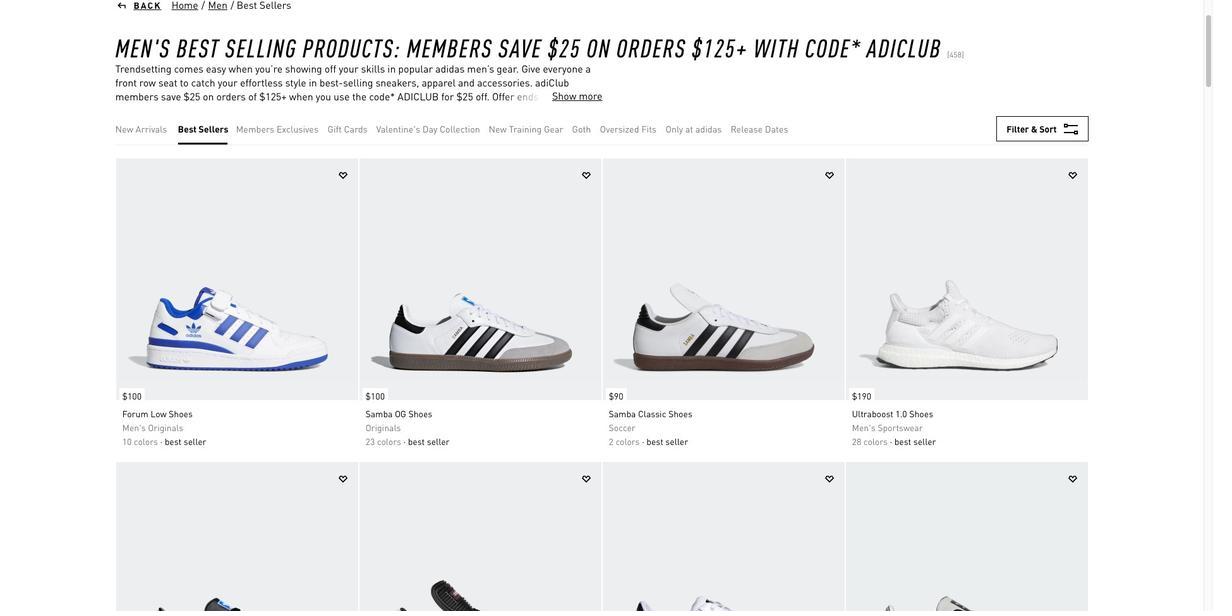 Task type: vqa. For each thing, say whether or not it's contained in the screenshot.
first · from the left
yes



Task type: locate. For each thing, give the bounding box(es) containing it.
1 horizontal spatial members
[[407, 31, 493, 63]]

show more button
[[543, 89, 602, 103]]

$125+ left with at right top
[[692, 31, 748, 63]]

sneakers,
[[376, 76, 419, 89]]

in up sneakers,
[[388, 62, 396, 75]]

2 new from the left
[[489, 123, 507, 135]]

4 · from the left
[[890, 436, 892, 447]]

classic
[[638, 408, 666, 420]]

adidas right at
[[696, 123, 722, 135]]

1 horizontal spatial new
[[489, 123, 507, 135]]

1 vertical spatial on
[[203, 90, 214, 103]]

0 vertical spatial $125+
[[692, 31, 748, 63]]

release
[[731, 123, 763, 135]]

3 · from the left
[[642, 436, 644, 447]]

when right easy
[[229, 62, 253, 75]]

0 horizontal spatial $125+
[[259, 90, 287, 103]]

1 best from the left
[[165, 436, 181, 447]]

best down "low"
[[165, 436, 181, 447]]

1 vertical spatial when
[[289, 90, 313, 103]]

colors inside samba classic shoes soccer 2 colors · best seller
[[616, 436, 640, 447]]

0 vertical spatial on
[[587, 31, 611, 63]]

front
[[115, 76, 137, 89]]

gift cards
[[328, 123, 368, 135]]

catch
[[191, 76, 215, 89]]

0 horizontal spatial when
[[229, 62, 253, 75]]

seller inside samba og shoes originals 23 colors · best seller
[[427, 436, 450, 447]]

2 $100 link from the left
[[359, 382, 388, 404]]

1 vertical spatial members
[[236, 123, 274, 135]]

0 horizontal spatial in
[[309, 76, 317, 89]]

gear
[[544, 123, 563, 135]]

1 horizontal spatial in
[[388, 62, 396, 75]]

samba inside samba classic shoes soccer 2 colors · best seller
[[609, 408, 636, 420]]

goth link
[[572, 122, 591, 136]]

1 originals from the left
[[148, 422, 183, 433]]

best sellers link
[[178, 122, 228, 136]]

sellers
[[199, 123, 228, 135]]

training
[[509, 123, 542, 135]]

with
[[754, 31, 799, 63]]

valentine's day collection link
[[376, 122, 480, 136]]

adiclub down apparel
[[398, 90, 439, 103]]

0 vertical spatial your
[[339, 62, 359, 75]]

shoes inside samba og shoes originals 23 colors · best seller
[[408, 408, 432, 420]]

samba up soccer on the right bottom
[[609, 408, 636, 420]]

&
[[1031, 123, 1038, 135]]

2 colors from the left
[[377, 436, 401, 447]]

0 horizontal spatial originals
[[148, 422, 183, 433]]

colors down soccer on the right bottom
[[616, 436, 640, 447]]

new left training
[[489, 123, 507, 135]]

shoes for samba og shoes
[[408, 408, 432, 420]]

apply.
[[228, 104, 253, 117]]

back image
[[115, 0, 134, 11]]

1 horizontal spatial $25
[[456, 90, 473, 103]]

your up selling
[[339, 62, 359, 75]]

0 horizontal spatial adidas
[[435, 62, 465, 75]]

$25 left a
[[548, 31, 581, 63]]

$100 link up samba og shoes originals 23 colors · best seller
[[359, 382, 388, 404]]

$100 link up forum
[[116, 382, 145, 404]]

1.0
[[896, 408, 907, 420]]

men's down forum
[[122, 422, 146, 433]]

release dates
[[731, 123, 788, 135]]

colors right the 28
[[864, 436, 888, 447]]

1 horizontal spatial originals
[[366, 422, 401, 433]]

· down sportswear
[[890, 436, 892, 447]]

your up orders
[[218, 76, 238, 89]]

· down classic
[[642, 436, 644, 447]]

shoes right og
[[408, 408, 432, 420]]

1 vertical spatial adidas
[[696, 123, 722, 135]]

4 colors from the left
[[864, 436, 888, 447]]

· down og
[[403, 436, 406, 447]]

2 best from the left
[[408, 436, 425, 447]]

list
[[115, 113, 797, 145]]

shoes inside samba classic shoes soccer 2 colors · best seller
[[668, 408, 692, 420]]

· down "low"
[[160, 436, 163, 447]]

$125+ down 'effortless' at the top
[[259, 90, 287, 103]]

·
[[160, 436, 163, 447], [403, 436, 406, 447], [642, 436, 644, 447], [890, 436, 892, 447]]

1 vertical spatial adiclub
[[398, 90, 439, 103]]

adidas up apparel
[[435, 62, 465, 75]]

0 vertical spatial adidas
[[435, 62, 465, 75]]

0 horizontal spatial $100
[[122, 390, 142, 402]]

men's inside 'forum low shoes men's originals 10 colors · best seller'
[[122, 422, 146, 433]]

off
[[325, 62, 336, 75]]

1 shoes from the left
[[169, 408, 193, 420]]

colors
[[134, 436, 158, 447], [377, 436, 401, 447], [616, 436, 640, 447], [864, 436, 888, 447]]

best up catch
[[176, 31, 219, 63]]

$125+
[[692, 31, 748, 63], [259, 90, 287, 103]]

1 horizontal spatial adidas
[[696, 123, 722, 135]]

· inside samba og shoes originals 23 colors · best seller
[[403, 436, 406, 447]]

0 horizontal spatial adiclub
[[398, 90, 439, 103]]

men's
[[467, 62, 494, 75]]

orders
[[216, 90, 246, 103]]

men's up the 28
[[852, 422, 876, 433]]

best down exclusions
[[178, 123, 197, 135]]

shoes for samba classic shoes
[[668, 408, 692, 420]]

originals up 23
[[366, 422, 401, 433]]

on down catch
[[203, 90, 214, 103]]

4 best from the left
[[895, 436, 911, 447]]

0 horizontal spatial your
[[218, 76, 238, 89]]

list containing new arrivals
[[115, 113, 797, 145]]

2 originals from the left
[[366, 422, 401, 433]]

3 best from the left
[[647, 436, 663, 447]]

comes
[[174, 62, 204, 75]]

[458]
[[947, 50, 964, 59]]

adiclub left [458] on the top right of the page
[[867, 31, 942, 63]]

code*
[[369, 90, 395, 103]]

1 vertical spatial $125+
[[259, 90, 287, 103]]

effortless
[[240, 76, 283, 89]]

4 shoes from the left
[[909, 408, 933, 420]]

1 horizontal spatial on
[[587, 31, 611, 63]]

colors right the 10
[[134, 436, 158, 447]]

new
[[115, 123, 133, 135], [489, 123, 507, 135]]

0 horizontal spatial $25
[[184, 90, 200, 103]]

seller inside 'forum low shoes men's originals 10 colors · best seller'
[[184, 436, 206, 447]]

soccer black samba classic image
[[359, 463, 601, 612]]

1 $100 from the left
[[122, 390, 142, 402]]

when down style
[[289, 90, 313, 103]]

of
[[248, 90, 257, 103]]

0 horizontal spatial on
[[203, 90, 214, 103]]

2 shoes from the left
[[408, 408, 432, 420]]

apparel
[[422, 76, 456, 89]]

2 seller from the left
[[427, 436, 450, 447]]

colors right 23
[[377, 436, 401, 447]]

trendsetting comes easy when you're showing off your skills in popular adidas men's gear. give everyone a front row seat to catch your effortless style in best-selling sneakers, apparel and accessories. adiclub members save $25 on orders of $125+ when you use the code* adiclub for $25 off. offer ends 1/30, while supplies last. exclusions apply.
[[115, 62, 591, 117]]

shoes right 1.0
[[909, 408, 933, 420]]

$100 up samba og shoes originals 23 colors · best seller
[[366, 390, 385, 402]]

2 samba from the left
[[609, 408, 636, 420]]

samba for $90
[[609, 408, 636, 420]]

originals down "low"
[[148, 422, 183, 433]]

1 horizontal spatial $100
[[366, 390, 385, 402]]

best right 23
[[408, 436, 425, 447]]

samba for $100
[[366, 408, 393, 420]]

you
[[316, 90, 331, 103]]

forum
[[122, 408, 148, 420]]

0 horizontal spatial $100 link
[[116, 382, 145, 404]]

shoes inside 'forum low shoes men's originals 10 colors · best seller'
[[169, 408, 193, 420]]

2 horizontal spatial $25
[[548, 31, 581, 63]]

adiclub inside trendsetting comes easy when you're showing off your skills in popular adidas men's gear. give everyone a front row seat to catch your effortless style in best-selling sneakers, apparel and accessories. adiclub members save $25 on orders of $125+ when you use the code* adiclub for $25 off. offer ends 1/30, while supplies last. exclusions apply.
[[398, 90, 439, 103]]

adidas
[[435, 62, 465, 75], [696, 123, 722, 135]]

$100
[[122, 390, 142, 402], [366, 390, 385, 402]]

1 horizontal spatial samba
[[609, 408, 636, 420]]

new down supplies
[[115, 123, 133, 135]]

new arrivals link
[[115, 122, 167, 136]]

1 vertical spatial best
[[178, 123, 197, 135]]

exclusions
[[177, 104, 225, 117]]

gear.
[[497, 62, 519, 75]]

men's originals white forum low shoes image
[[116, 159, 358, 401]]

0 vertical spatial best
[[176, 31, 219, 63]]

samba left og
[[366, 408, 393, 420]]

samba classic shoes soccer 2 colors · best seller
[[609, 408, 692, 447]]

$25 down to
[[184, 90, 200, 103]]

members up apparel
[[407, 31, 493, 63]]

at
[[685, 123, 693, 135]]

exclusives
[[277, 123, 319, 135]]

0 vertical spatial when
[[229, 62, 253, 75]]

1 horizontal spatial your
[[339, 62, 359, 75]]

best down classic
[[647, 436, 663, 447]]

28
[[852, 436, 861, 447]]

1 seller from the left
[[184, 436, 206, 447]]

best down sportswear
[[895, 436, 911, 447]]

sportswear
[[878, 422, 923, 433]]

men's inside "ultraboost 1.0 shoes men's sportswear 28 colors · best seller"
[[852, 422, 876, 433]]

2 · from the left
[[403, 436, 406, 447]]

shoes right "low"
[[169, 408, 193, 420]]

gift cards link
[[328, 122, 368, 136]]

$25 down and on the top left of the page
[[456, 90, 473, 103]]

2 $100 from the left
[[366, 390, 385, 402]]

$100 up forum
[[122, 390, 142, 402]]

1 colors from the left
[[134, 436, 158, 447]]

popular
[[398, 62, 433, 75]]

adidas inside trendsetting comes easy when you're showing off your skills in popular adidas men's gear. give everyone a front row seat to catch your effortless style in best-selling sneakers, apparel and accessories. adiclub members save $25 on orders of $125+ when you use the code* adiclub for $25 off. offer ends 1/30, while supplies last. exclusions apply.
[[435, 62, 465, 75]]

samba inside samba og shoes originals 23 colors · best seller
[[366, 408, 393, 420]]

shoes right classic
[[668, 408, 692, 420]]

in down the showing
[[309, 76, 317, 89]]

in
[[388, 62, 396, 75], [309, 76, 317, 89]]

shoes inside "ultraboost 1.0 shoes men's sportswear 28 colors · best seller"
[[909, 408, 933, 420]]

originals
[[148, 422, 183, 433], [366, 422, 401, 433]]

shoes for forum low shoes
[[169, 408, 193, 420]]

4 seller from the left
[[913, 436, 936, 447]]

3 shoes from the left
[[668, 408, 692, 420]]

best-
[[320, 76, 343, 89]]

1 horizontal spatial $125+
[[692, 31, 748, 63]]

skills
[[361, 62, 385, 75]]

0 horizontal spatial samba
[[366, 408, 393, 420]]

originals black samba og shoes image
[[116, 463, 358, 612]]

$100 link
[[116, 382, 145, 404], [359, 382, 388, 404]]

members inside 'link'
[[236, 123, 274, 135]]

ends
[[517, 90, 539, 103]]

3 seller from the left
[[666, 436, 688, 447]]

1 horizontal spatial when
[[289, 90, 313, 103]]

3 colors from the left
[[616, 436, 640, 447]]

new for new training gear
[[489, 123, 507, 135]]

0 horizontal spatial members
[[236, 123, 274, 135]]

members exclusives
[[236, 123, 319, 135]]

shoes
[[169, 408, 193, 420], [408, 408, 432, 420], [668, 408, 692, 420], [909, 408, 933, 420]]

1 · from the left
[[160, 436, 163, 447]]

1 samba from the left
[[366, 408, 393, 420]]

1 new from the left
[[115, 123, 133, 135]]

1 $100 link from the left
[[116, 382, 145, 404]]

2
[[609, 436, 613, 447]]

0 horizontal spatial new
[[115, 123, 133, 135]]

adiclub
[[867, 31, 942, 63], [398, 90, 439, 103]]

only at adidas
[[666, 123, 722, 135]]

on right everyone at the top left of page
[[587, 31, 611, 63]]

members down 'apply.'
[[236, 123, 274, 135]]

when
[[229, 62, 253, 75], [289, 90, 313, 103]]

men's best selling products: members save $25 on orders $125+ with code* adiclub [458]
[[115, 31, 964, 63]]

1 horizontal spatial adiclub
[[867, 31, 942, 63]]

1 horizontal spatial $100 link
[[359, 382, 388, 404]]

oversized fits link
[[600, 122, 657, 136]]



Task type: describe. For each thing, give the bounding box(es) containing it.
you're
[[255, 62, 283, 75]]

dates
[[765, 123, 788, 135]]

$90 link
[[602, 382, 627, 404]]

oversized fits
[[600, 123, 657, 135]]

$125+ inside trendsetting comes easy when you're showing off your skills in popular adidas men's gear. give everyone a front row seat to catch your effortless style in best-selling sneakers, apparel and accessories. adiclub members save $25 on orders of $125+ when you use the code* adiclub for $25 off. offer ends 1/30, while supplies last. exclusions apply.
[[259, 90, 287, 103]]

use
[[334, 90, 350, 103]]

10
[[122, 436, 132, 447]]

1 vertical spatial in
[[309, 76, 317, 89]]

showing
[[285, 62, 322, 75]]

save
[[161, 90, 181, 103]]

seat
[[158, 76, 177, 89]]

· inside "ultraboost 1.0 shoes men's sportswear 28 colors · best seller"
[[890, 436, 892, 447]]

give
[[522, 62, 540, 75]]

to
[[180, 76, 189, 89]]

new training gear
[[489, 123, 563, 135]]

offer
[[492, 90, 515, 103]]

1 vertical spatial your
[[218, 76, 238, 89]]

0 vertical spatial adiclub
[[867, 31, 942, 63]]

show more
[[552, 89, 602, 102]]

easy
[[206, 62, 226, 75]]

$100 for samba og shoes
[[366, 390, 385, 402]]

1/30,
[[541, 90, 563, 103]]

best sellers
[[178, 123, 228, 135]]

originals black samba og w image
[[846, 463, 1088, 612]]

only at adidas link
[[666, 122, 722, 136]]

new training gear link
[[489, 122, 563, 136]]

men's for $100
[[122, 422, 146, 433]]

fits
[[641, 123, 657, 135]]

· inside 'forum low shoes men's originals 10 colors · best seller'
[[160, 436, 163, 447]]

collection
[[440, 123, 480, 135]]

23
[[366, 436, 375, 447]]

colors inside 'forum low shoes men's originals 10 colors · best seller'
[[134, 436, 158, 447]]

trendsetting
[[115, 62, 172, 75]]

members exclusives link
[[236, 122, 319, 136]]

row
[[139, 76, 156, 89]]

off.
[[476, 90, 490, 103]]

seller inside samba classic shoes soccer 2 colors · best seller
[[666, 436, 688, 447]]

more
[[579, 89, 602, 102]]

members
[[115, 90, 158, 103]]

0 vertical spatial in
[[388, 62, 396, 75]]

filter
[[1007, 123, 1029, 135]]

supplies
[[115, 104, 153, 117]]

valentine's day collection
[[376, 123, 480, 135]]

men's for $190
[[852, 422, 876, 433]]

cards
[[344, 123, 368, 135]]

0 vertical spatial members
[[407, 31, 493, 63]]

originals white samba og shoes image
[[359, 159, 601, 401]]

goth
[[572, 123, 591, 135]]

valentine's
[[376, 123, 420, 135]]

filter & sort button
[[997, 116, 1088, 142]]

$90
[[609, 390, 623, 402]]

a
[[586, 62, 591, 75]]

samba og shoes originals 23 colors · best seller
[[366, 408, 450, 447]]

products:
[[303, 31, 401, 63]]

filter & sort
[[1007, 123, 1057, 135]]

og
[[395, 408, 406, 420]]

$100 for forum low shoes
[[122, 390, 142, 402]]

best inside 'forum low shoes men's originals 10 colors · best seller'
[[165, 436, 181, 447]]

shoes for ultraboost 1.0 shoes
[[909, 408, 933, 420]]

show
[[552, 89, 576, 102]]

only
[[666, 123, 683, 135]]

best inside samba classic shoes soccer 2 colors · best seller
[[647, 436, 663, 447]]

ultraboost
[[852, 408, 893, 420]]

new for new arrivals
[[115, 123, 133, 135]]

low
[[150, 408, 167, 420]]

on inside trendsetting comes easy when you're showing off your skills in popular adidas men's gear. give everyone a front row seat to catch your effortless style in best-selling sneakers, apparel and accessories. adiclub members save $25 on orders of $125+ when you use the code* adiclub for $25 off. offer ends 1/30, while supplies last. exclusions apply.
[[203, 90, 214, 103]]

last.
[[155, 104, 175, 117]]

best inside "ultraboost 1.0 shoes men's sportswear 28 colors · best seller"
[[895, 436, 911, 447]]

$100 link for forum low shoes
[[116, 382, 145, 404]]

soccer
[[609, 422, 636, 433]]

$190
[[852, 390, 871, 402]]

· inside samba classic shoes soccer 2 colors · best seller
[[642, 436, 644, 447]]

originals inside samba og shoes originals 23 colors · best seller
[[366, 422, 401, 433]]

orders
[[617, 31, 686, 63]]

best inside samba og shoes originals 23 colors · best seller
[[408, 436, 425, 447]]

accessories.
[[477, 76, 533, 89]]

forum low shoes men's originals 10 colors · best seller
[[122, 408, 206, 447]]

originals white superstar shoes image
[[602, 463, 844, 612]]

soccer white samba classic shoes image
[[602, 159, 844, 401]]

originals inside 'forum low shoes men's originals 10 colors · best seller'
[[148, 422, 183, 433]]

save
[[498, 31, 542, 63]]

seller inside "ultraboost 1.0 shoes men's sportswear 28 colors · best seller"
[[913, 436, 936, 447]]

style
[[285, 76, 306, 89]]

oversized
[[600, 123, 639, 135]]

$190 link
[[846, 382, 875, 404]]

the
[[352, 90, 367, 103]]

colors inside samba og shoes originals 23 colors · best seller
[[377, 436, 401, 447]]

new arrivals
[[115, 123, 167, 135]]

and
[[458, 76, 475, 89]]

$100 link for samba og shoes
[[359, 382, 388, 404]]

selling
[[225, 31, 297, 63]]

for
[[441, 90, 454, 103]]

men's up row
[[115, 31, 171, 63]]

gift
[[328, 123, 342, 135]]

colors inside "ultraboost 1.0 shoes men's sportswear 28 colors · best seller"
[[864, 436, 888, 447]]

men's sportswear white ultraboost 1.0 shoes image
[[846, 159, 1088, 401]]

while
[[566, 90, 590, 103]]

arrivals
[[136, 123, 167, 135]]

release dates link
[[731, 122, 788, 136]]



